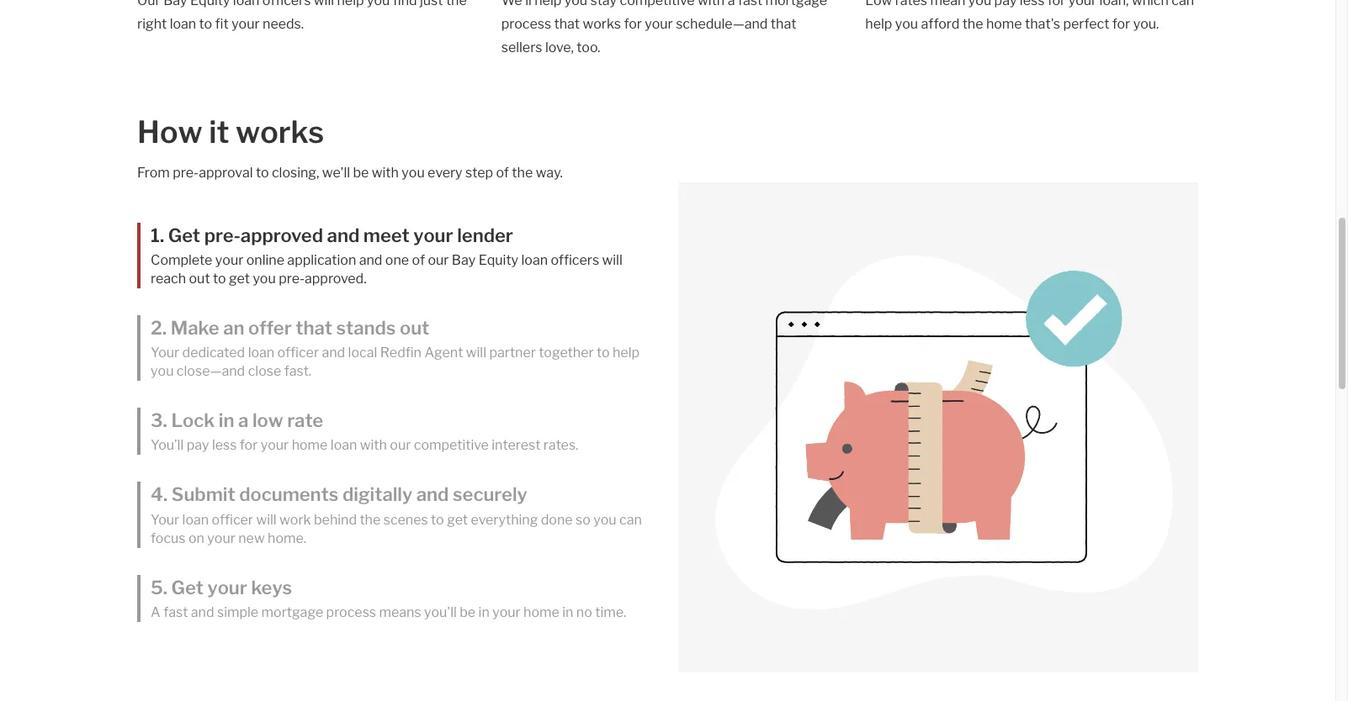 Task type: describe. For each thing, give the bounding box(es) containing it.
4. submit documents digitally and securely your loan officer will work behind the scenes to get everything done so you can focus on your new home.
[[151, 484, 642, 547]]

partner
[[489, 345, 536, 361]]

3. lock in a low rate you'll pay less for your home loan with our competitive interest rates.
[[151, 410, 579, 454]]

make
[[171, 317, 219, 339]]

it
[[209, 113, 229, 150]]

scenes
[[383, 512, 428, 528]]

our inside 3. lock in a low rate you'll pay less for your home loan with our competitive interest rates.
[[390, 438, 411, 454]]

dedicated
[[182, 345, 245, 361]]

of inside 1. get pre-approved and meet your lender complete your online application and one of our bay equity loan officers will reach out to get you pre-approved.
[[412, 252, 425, 268]]

your right you'll
[[492, 605, 521, 621]]

fast.
[[284, 364, 312, 380]]

low rates mean you pay less for your loan, which can help you afford the home that's perfect for you.
[[865, 0, 1194, 32]]

closing,
[[272, 165, 319, 181]]

interest
[[492, 438, 541, 454]]

loan inside 2. make an offer that stands out your dedicated loan officer and local redfin agent will partner together to help you close—and close fast.
[[248, 345, 274, 361]]

new
[[238, 531, 265, 547]]

lender
[[457, 224, 513, 246]]

3. lock in a low rate menu item
[[137, 408, 657, 455]]

competitive inside 3. lock in a low rate you'll pay less for your home loan with our competitive interest rates.
[[414, 438, 489, 454]]

means
[[379, 605, 421, 621]]

keys
[[251, 577, 292, 599]]

home.
[[268, 531, 306, 547]]

2.
[[151, 317, 167, 339]]

will inside 2. make an offer that stands out your dedicated loan officer and local redfin agent will partner together to help you close—and close fast.
[[466, 345, 486, 361]]

just
[[420, 0, 443, 8]]

so
[[576, 512, 591, 528]]

local
[[348, 345, 377, 361]]

our inside 1. get pre-approved and meet your lender complete your online application and one of our bay equity loan officers will reach out to get you pre-approved.
[[428, 252, 449, 268]]

our bay equity loan officers will help you find just the right loan to fit your needs.
[[137, 0, 467, 32]]

mortgage for keys
[[261, 605, 323, 621]]

stands
[[336, 317, 396, 339]]

officer inside 4. submit documents digitally and securely your loan officer will work behind the scenes to get everything done so you can focus on your new home.
[[212, 512, 253, 528]]

loan inside 1. get pre-approved and meet your lender complete your online application and one of our bay equity loan officers will reach out to get you pre-approved.
[[521, 252, 548, 268]]

0 vertical spatial be
[[353, 165, 369, 181]]

perfect
[[1063, 16, 1109, 32]]

behind
[[314, 512, 357, 528]]

close
[[248, 364, 281, 380]]

officers inside 1. get pre-approved and meet your lender complete your online application and one of our bay equity loan officers will reach out to get you pre-approved.
[[551, 252, 599, 268]]

your inside 4. submit documents digitally and securely your loan officer will work behind the scenes to get everything done so you can focus on your new home.
[[151, 512, 179, 528]]

and inside 2. make an offer that stands out your dedicated loan officer and local redfin agent will partner together to help you close—and close fast.
[[322, 345, 345, 361]]

way.
[[536, 165, 563, 181]]

help inside 2. make an offer that stands out your dedicated loan officer and local redfin agent will partner together to help you close—and close fast.
[[613, 345, 640, 361]]

too.
[[577, 39, 600, 55]]

which
[[1132, 0, 1169, 8]]

mean
[[930, 0, 966, 8]]

1 horizontal spatial of
[[496, 165, 509, 181]]

1 vertical spatial works
[[236, 113, 324, 150]]

the inside low rates mean you pay less for your loan, which can help you afford the home that's perfect for you.
[[962, 16, 983, 32]]

2. make an offer that stands out your dedicated loan officer and local redfin agent will partner together to help you close—and close fast.
[[151, 317, 640, 380]]

offer
[[248, 317, 292, 339]]

get inside 4. submit documents digitally and securely your loan officer will work behind the scenes to get everything done so you can focus on your new home.
[[447, 512, 468, 528]]

from pre-approval to closing, we'll be with you every step of the way.
[[137, 165, 563, 181]]

loan inside 4. submit documents digitally and securely your loan officer will work behind the scenes to get everything done so you can focus on your new home.
[[182, 512, 209, 528]]

you inside 2. make an offer that stands out your dedicated loan officer and local redfin agent will partner together to help you close—and close fast.
[[151, 364, 174, 380]]

home inside 3. lock in a low rate you'll pay less for your home loan with our competitive interest rates.
[[292, 438, 328, 454]]

right
[[137, 16, 167, 32]]

your inside we'll help you stay competitive with a fast mortgage process that works for your schedule—and that sellers love, too.
[[645, 16, 673, 32]]

with inside 3. lock in a low rate you'll pay less for your home loan with our competitive interest rates.
[[360, 438, 387, 454]]

our
[[137, 0, 160, 8]]

can inside low rates mean you pay less for your loan, which can help you afford the home that's perfect for you.
[[1172, 0, 1194, 8]]

home for you
[[986, 16, 1022, 32]]

love,
[[545, 39, 574, 55]]

get for 5.
[[171, 577, 204, 599]]

low
[[252, 410, 283, 432]]

you inside we'll help you stay competitive with a fast mortgage process that works for your schedule—and that sellers love, too.
[[564, 0, 587, 8]]

how
[[137, 113, 203, 150]]

together
[[539, 345, 594, 361]]

you inside 1. get pre-approved and meet your lender complete your online application and one of our bay equity loan officers will reach out to get you pre-approved.
[[253, 271, 276, 287]]

be inside the 5. get your keys a fast and simple mortgage process means you'll be in your home in no time.
[[460, 605, 476, 621]]

your inside 3. lock in a low rate you'll pay less for your home loan with our competitive interest rates.
[[261, 438, 289, 454]]

find
[[393, 0, 417, 8]]

bay inside our bay equity loan officers will help you find just the right loan to fit your needs.
[[163, 0, 187, 8]]

process for stay
[[501, 16, 551, 32]]

you down rates at right
[[895, 16, 918, 32]]

fast inside the 5. get your keys a fast and simple mortgage process means you'll be in your home in no time.
[[163, 605, 188, 621]]

approval
[[199, 165, 253, 181]]

application
[[287, 252, 356, 268]]

that's
[[1025, 16, 1060, 32]]

meet
[[363, 224, 410, 246]]

approved.
[[305, 271, 367, 287]]

every
[[428, 165, 462, 181]]

sellers
[[501, 39, 542, 55]]

approved
[[241, 224, 323, 246]]

digitally
[[342, 484, 413, 506]]

agent
[[424, 345, 463, 361]]

no
[[576, 605, 592, 621]]

done
[[541, 512, 573, 528]]

get inside 1. get pre-approved and meet your lender complete your online application and one of our bay equity loan officers will reach out to get you pre-approved.
[[229, 271, 250, 287]]

afford
[[921, 16, 960, 32]]

your inside our bay equity loan officers will help you find just the right loan to fit your needs.
[[232, 16, 260, 32]]

officer inside 2. make an offer that stands out your dedicated loan officer and local redfin agent will partner together to help you close—and close fast.
[[277, 345, 319, 361]]

reach
[[151, 271, 186, 287]]

focus
[[151, 531, 186, 547]]

securely
[[453, 484, 527, 506]]

to inside 2. make an offer that stands out your dedicated loan officer and local redfin agent will partner together to help you close—and close fast.
[[597, 345, 610, 361]]

time.
[[595, 605, 626, 621]]

everything
[[471, 512, 538, 528]]

that inside 2. make an offer that stands out your dedicated loan officer and local redfin agent will partner together to help you close—and close fast.
[[296, 317, 332, 339]]

and up application
[[327, 224, 360, 246]]



Task type: locate. For each thing, give the bounding box(es) containing it.
0 vertical spatial officers
[[262, 0, 311, 8]]

0 horizontal spatial works
[[236, 113, 324, 150]]

pre-
[[173, 165, 199, 181], [204, 224, 241, 246], [279, 271, 305, 287]]

to
[[199, 16, 212, 32], [256, 165, 269, 181], [213, 271, 226, 287], [597, 345, 610, 361], [431, 512, 444, 528]]

1 vertical spatial get
[[447, 512, 468, 528]]

home down rate on the bottom left
[[292, 438, 328, 454]]

your
[[151, 345, 179, 361], [151, 512, 179, 528]]

loan inside 3. lock in a low rate you'll pay less for your home loan with our competitive interest rates.
[[331, 438, 357, 454]]

your up focus
[[151, 512, 179, 528]]

bay down lender
[[452, 252, 476, 268]]

1 horizontal spatial can
[[1172, 0, 1194, 8]]

1 vertical spatial pay
[[187, 438, 209, 454]]

5. get your keys menu item
[[137, 575, 657, 623]]

of right the step
[[496, 165, 509, 181]]

rates
[[895, 0, 927, 8]]

help inside our bay equity loan officers will help you find just the right loan to fit your needs.
[[337, 0, 364, 8]]

0 horizontal spatial fast
[[163, 605, 188, 621]]

fast up the schedule—and
[[738, 0, 762, 8]]

2. make an offer that stands out menu item
[[137, 315, 657, 381]]

1 your from the top
[[151, 345, 179, 361]]

out
[[189, 271, 210, 287], [400, 317, 429, 339]]

4.
[[151, 484, 168, 506]]

that
[[554, 16, 580, 32], [771, 16, 796, 32], [296, 317, 332, 339]]

less down the lock
[[212, 438, 237, 454]]

in right you'll
[[478, 605, 490, 621]]

you.
[[1133, 16, 1159, 32]]

out down complete on the top left of the page
[[189, 271, 210, 287]]

home left that's
[[986, 16, 1022, 32]]

mortgage up the schedule—and
[[765, 0, 827, 8]]

to left fit
[[199, 16, 212, 32]]

1 vertical spatial fast
[[163, 605, 188, 621]]

your inside low rates mean you pay less for your loan, which can help you afford the home that's perfect for you.
[[1068, 0, 1097, 8]]

pre- up complete on the top left of the page
[[204, 224, 241, 246]]

can right "which"
[[1172, 0, 1194, 8]]

help right together
[[613, 345, 640, 361]]

your left the schedule—and
[[645, 16, 673, 32]]

loan
[[233, 0, 260, 8], [170, 16, 196, 32], [521, 252, 548, 268], [248, 345, 274, 361], [331, 438, 357, 454], [182, 512, 209, 528]]

1 vertical spatial less
[[212, 438, 237, 454]]

online
[[246, 252, 284, 268]]

will inside 4. submit documents digitally and securely your loan officer will work behind the scenes to get everything done so you can focus on your new home.
[[256, 512, 277, 528]]

1 vertical spatial a
[[238, 410, 249, 432]]

fast inside we'll help you stay competitive with a fast mortgage process that works for your schedule—and that sellers love, too.
[[738, 0, 762, 8]]

and left simple on the left
[[191, 605, 214, 621]]

and
[[327, 224, 360, 246], [359, 252, 382, 268], [322, 345, 345, 361], [416, 484, 449, 506], [191, 605, 214, 621]]

can
[[1172, 0, 1194, 8], [619, 512, 642, 528]]

your right meet
[[413, 224, 453, 246]]

loan,
[[1100, 0, 1129, 8]]

a
[[728, 0, 735, 8], [238, 410, 249, 432]]

lock
[[171, 410, 215, 432]]

and inside the 5. get your keys a fast and simple mortgage process means you'll be in your home in no time.
[[191, 605, 214, 621]]

0 horizontal spatial that
[[296, 317, 332, 339]]

to inside 1. get pre-approved and meet your lender complete your online application and one of our bay equity loan officers will reach out to get you pre-approved.
[[213, 271, 226, 287]]

0 vertical spatial get
[[229, 271, 250, 287]]

the inside 4. submit documents digitally and securely your loan officer will work behind the scenes to get everything done so you can focus on your new home.
[[360, 512, 381, 528]]

out inside 2. make an offer that stands out your dedicated loan officer and local redfin agent will partner together to help you close—and close fast.
[[400, 317, 429, 339]]

and left local
[[322, 345, 345, 361]]

get inside 1. get pre-approved and meet your lender complete your online application and one of our bay equity loan officers will reach out to get you pre-approved.
[[168, 224, 200, 246]]

1. get pre-approved and meet your lender menu item
[[137, 223, 657, 288]]

close—and
[[177, 364, 245, 380]]

0 vertical spatial can
[[1172, 0, 1194, 8]]

officer up "new" at the bottom left
[[212, 512, 253, 528]]

0 vertical spatial competitive
[[620, 0, 695, 8]]

1 vertical spatial equity
[[479, 252, 518, 268]]

officers
[[262, 0, 311, 8], [551, 252, 599, 268]]

less inside low rates mean you pay less for your loan, which can help you afford the home that's perfect for you.
[[1020, 0, 1045, 8]]

0 vertical spatial your
[[151, 345, 179, 361]]

mortgage inside we'll help you stay competitive with a fast mortgage process that works for your schedule—and that sellers love, too.
[[765, 0, 827, 8]]

home inside low rates mean you pay less for your loan, which can help you afford the home that's perfect for you.
[[986, 16, 1022, 32]]

3.
[[151, 410, 167, 432]]

your inside 4. submit documents digitally and securely your loan officer will work behind the scenes to get everything done so you can focus on your new home.
[[207, 531, 235, 547]]

1 horizontal spatial bay
[[452, 252, 476, 268]]

0 horizontal spatial a
[[238, 410, 249, 432]]

a inside 3. lock in a low rate you'll pay less for your home loan with our competitive interest rates.
[[238, 410, 249, 432]]

get
[[168, 224, 200, 246], [171, 577, 204, 599]]

0 horizontal spatial mortgage
[[261, 605, 323, 621]]

get up complete on the top left of the page
[[168, 224, 200, 246]]

0 horizontal spatial in
[[219, 410, 234, 432]]

from
[[137, 165, 170, 181]]

1 horizontal spatial a
[[728, 0, 735, 8]]

1 vertical spatial of
[[412, 252, 425, 268]]

a
[[151, 605, 161, 621]]

in left no
[[562, 605, 573, 621]]

your inside 2. make an offer that stands out your dedicated loan officer and local redfin agent will partner together to help you close—and close fast.
[[151, 345, 179, 361]]

home inside the 5. get your keys a fast and simple mortgage process means you'll be in your home in no time.
[[524, 605, 559, 621]]

0 horizontal spatial less
[[212, 438, 237, 454]]

get down securely
[[447, 512, 468, 528]]

competitive right stay
[[620, 0, 695, 8]]

0 vertical spatial fast
[[738, 0, 762, 8]]

your
[[1068, 0, 1097, 8], [232, 16, 260, 32], [645, 16, 673, 32], [413, 224, 453, 246], [215, 252, 243, 268], [261, 438, 289, 454], [207, 531, 235, 547], [207, 577, 247, 599], [492, 605, 521, 621]]

you down 2.
[[151, 364, 174, 380]]

0 horizontal spatial pre-
[[173, 165, 199, 181]]

for
[[1048, 0, 1066, 8], [624, 16, 642, 32], [1112, 16, 1130, 32], [240, 438, 258, 454]]

step
[[465, 165, 493, 181]]

a left low
[[238, 410, 249, 432]]

1 vertical spatial competitive
[[414, 438, 489, 454]]

pay
[[994, 0, 1017, 8], [187, 438, 209, 454]]

1 horizontal spatial officers
[[551, 252, 599, 268]]

fit
[[215, 16, 229, 32]]

1.
[[151, 224, 164, 246]]

0 vertical spatial process
[[501, 16, 551, 32]]

help right we'll
[[535, 0, 562, 8]]

how it works
[[137, 113, 324, 150]]

less up that's
[[1020, 0, 1045, 8]]

2 horizontal spatial that
[[771, 16, 796, 32]]

competitive up securely
[[414, 438, 489, 454]]

of
[[496, 165, 509, 181], [412, 252, 425, 268]]

with up digitally
[[360, 438, 387, 454]]

2 horizontal spatial pre-
[[279, 271, 305, 287]]

0 vertical spatial mortgage
[[765, 0, 827, 8]]

1 vertical spatial pre-
[[204, 224, 241, 246]]

0 vertical spatial officer
[[277, 345, 319, 361]]

to inside our bay equity loan officers will help you find just the right loan to fit your needs.
[[199, 16, 212, 32]]

on
[[188, 531, 204, 547]]

0 vertical spatial home
[[986, 16, 1022, 32]]

for inside we'll help you stay competitive with a fast mortgage process that works for your schedule—and that sellers love, too.
[[624, 16, 642, 32]]

mortgage down keys
[[261, 605, 323, 621]]

equity
[[190, 0, 230, 8], [479, 252, 518, 268]]

to right the reach
[[213, 271, 226, 287]]

officer
[[277, 345, 319, 361], [212, 512, 253, 528]]

for inside 3. lock in a low rate you'll pay less for your home loan with our competitive interest rates.
[[240, 438, 258, 454]]

help left find
[[337, 0, 364, 8]]

bay
[[163, 0, 187, 8], [452, 252, 476, 268]]

1 vertical spatial home
[[292, 438, 328, 454]]

you left every
[[402, 165, 425, 181]]

2 vertical spatial pre-
[[279, 271, 305, 287]]

1 horizontal spatial pre-
[[204, 224, 241, 246]]

1 vertical spatial bay
[[452, 252, 476, 268]]

get right 5.
[[171, 577, 204, 599]]

needs.
[[263, 16, 304, 32]]

in right the lock
[[219, 410, 234, 432]]

pay down the lock
[[187, 438, 209, 454]]

of right "one"
[[412, 252, 425, 268]]

you left find
[[367, 0, 390, 8]]

a up the schedule—and
[[728, 0, 735, 8]]

to left closing,
[[256, 165, 269, 181]]

0 horizontal spatial out
[[189, 271, 210, 287]]

help
[[337, 0, 364, 8], [535, 0, 562, 8], [865, 16, 892, 32], [613, 345, 640, 361]]

1 vertical spatial mortgage
[[261, 605, 323, 621]]

1 vertical spatial process
[[326, 605, 376, 621]]

1 vertical spatial be
[[460, 605, 476, 621]]

0 horizontal spatial officers
[[262, 0, 311, 8]]

we'll
[[322, 165, 350, 181]]

0 vertical spatial out
[[189, 271, 210, 287]]

you'll
[[424, 605, 457, 621]]

an
[[223, 317, 244, 339]]

1 horizontal spatial equity
[[479, 252, 518, 268]]

you inside 4. submit documents digitally and securely your loan officer will work behind the scenes to get everything done so you can focus on your new home.
[[593, 512, 616, 528]]

equity inside 1. get pre-approved and meet your lender complete your online application and one of our bay equity loan officers will reach out to get you pre-approved.
[[479, 252, 518, 268]]

bay inside 1. get pre-approved and meet your lender complete your online application and one of our bay equity loan officers will reach out to get you pre-approved.
[[452, 252, 476, 268]]

0 horizontal spatial be
[[353, 165, 369, 181]]

equity inside our bay equity loan officers will help you find just the right loan to fit your needs.
[[190, 0, 230, 8]]

0 horizontal spatial equity
[[190, 0, 230, 8]]

will inside 1. get pre-approved and meet your lender complete your online application and one of our bay equity loan officers will reach out to get you pre-approved.
[[602, 252, 623, 268]]

1 horizontal spatial our
[[428, 252, 449, 268]]

1 vertical spatial our
[[390, 438, 411, 454]]

with
[[698, 0, 725, 8], [372, 165, 399, 181], [360, 438, 387, 454]]

1 horizontal spatial less
[[1020, 0, 1045, 8]]

fast right a at the bottom
[[163, 605, 188, 621]]

equity down lender
[[479, 252, 518, 268]]

0 vertical spatial works
[[583, 16, 621, 32]]

your right on
[[207, 531, 235, 547]]

help inside low rates mean you pay less for your loan, which can help you afford the home that's perfect for you.
[[865, 16, 892, 32]]

fast
[[738, 0, 762, 8], [163, 605, 188, 621]]

0 vertical spatial pay
[[994, 0, 1017, 8]]

1 horizontal spatial mortgage
[[765, 0, 827, 8]]

to right scenes
[[431, 512, 444, 528]]

that right the schedule—and
[[771, 16, 796, 32]]

1 vertical spatial officers
[[551, 252, 599, 268]]

the down mean
[[962, 16, 983, 32]]

0 horizontal spatial of
[[412, 252, 425, 268]]

work
[[279, 512, 311, 528]]

pre- right 'from'
[[173, 165, 199, 181]]

home for keys
[[524, 605, 559, 621]]

1 horizontal spatial in
[[478, 605, 490, 621]]

you right mean
[[968, 0, 991, 8]]

5.
[[151, 577, 167, 599]]

works up closing,
[[236, 113, 324, 150]]

0 vertical spatial equity
[[190, 0, 230, 8]]

/images/merch/mortgage/generalimages/1_pre approval_2x.png image
[[678, 182, 1198, 673]]

documents
[[239, 484, 339, 506]]

and up scenes
[[416, 484, 449, 506]]

0 vertical spatial a
[[728, 0, 735, 8]]

simple
[[217, 605, 258, 621]]

1 horizontal spatial fast
[[738, 0, 762, 8]]

our right "one"
[[428, 252, 449, 268]]

in
[[219, 410, 234, 432], [478, 605, 490, 621], [562, 605, 573, 621]]

your down 2.
[[151, 345, 179, 361]]

our up digitally
[[390, 438, 411, 454]]

0 vertical spatial of
[[496, 165, 509, 181]]

2 horizontal spatial home
[[986, 16, 1022, 32]]

to inside 4. submit documents digitally and securely your loan officer will work behind the scenes to get everything done so you can focus on your new home.
[[431, 512, 444, 528]]

out inside 1. get pre-approved and meet your lender complete your online application and one of our bay equity loan officers will reach out to get you pre-approved.
[[189, 271, 210, 287]]

submit
[[171, 484, 235, 506]]

0 vertical spatial bay
[[163, 0, 187, 8]]

1 vertical spatial with
[[372, 165, 399, 181]]

officer up fast.
[[277, 345, 319, 361]]

1 horizontal spatial competitive
[[620, 0, 695, 8]]

be right you'll
[[460, 605, 476, 621]]

1 horizontal spatial works
[[583, 16, 621, 32]]

rates.
[[543, 438, 579, 454]]

1 horizontal spatial that
[[554, 16, 580, 32]]

redfin
[[380, 345, 422, 361]]

your down low
[[261, 438, 289, 454]]

your up the perfect
[[1068, 0, 1097, 8]]

your left online
[[215, 252, 243, 268]]

that up love,
[[554, 16, 580, 32]]

pay right mean
[[994, 0, 1017, 8]]

process left means
[[326, 605, 376, 621]]

1 horizontal spatial officer
[[277, 345, 319, 361]]

1 horizontal spatial be
[[460, 605, 476, 621]]

your right fit
[[232, 16, 260, 32]]

1 vertical spatial can
[[619, 512, 642, 528]]

you down online
[[253, 271, 276, 287]]

mortgage inside the 5. get your keys a fast and simple mortgage process means you'll be in your home in no time.
[[261, 605, 323, 621]]

0 horizontal spatial process
[[326, 605, 376, 621]]

a inside we'll help you stay competitive with a fast mortgage process that works for your schedule—and that sellers love, too.
[[728, 0, 735, 8]]

your up simple on the left
[[207, 577, 247, 599]]

with up the schedule—and
[[698, 0, 725, 8]]

0 horizontal spatial home
[[292, 438, 328, 454]]

the down digitally
[[360, 512, 381, 528]]

1 vertical spatial your
[[151, 512, 179, 528]]

will inside our bay equity loan officers will help you find just the right loan to fit your needs.
[[314, 0, 334, 8]]

in inside 3. lock in a low rate you'll pay less for your home loan with our competitive interest rates.
[[219, 410, 234, 432]]

process down we'll
[[501, 16, 551, 32]]

rate
[[287, 410, 323, 432]]

complete
[[151, 252, 212, 268]]

pre- down online
[[279, 271, 305, 287]]

can inside 4. submit documents digitally and securely your loan officer will work behind the scenes to get everything done so you can focus on your new home.
[[619, 512, 642, 528]]

less inside 3. lock in a low rate you'll pay less for your home loan with our competitive interest rates.
[[212, 438, 237, 454]]

4. submit documents digitally and securely menu item
[[137, 482, 657, 548]]

0 vertical spatial pre-
[[173, 165, 199, 181]]

the left way.
[[512, 165, 533, 181]]

low
[[865, 0, 892, 8]]

1 horizontal spatial get
[[447, 512, 468, 528]]

1 horizontal spatial process
[[501, 16, 551, 32]]

process for keys
[[326, 605, 376, 621]]

2 horizontal spatial in
[[562, 605, 573, 621]]

help inside we'll help you stay competitive with a fast mortgage process that works for your schedule—and that sellers love, too.
[[535, 0, 562, 8]]

out up redfin
[[400, 317, 429, 339]]

1 vertical spatial get
[[171, 577, 204, 599]]

to right together
[[597, 345, 610, 361]]

with inside we'll help you stay competitive with a fast mortgage process that works for your schedule—and that sellers love, too.
[[698, 0, 725, 8]]

1 horizontal spatial pay
[[994, 0, 1017, 8]]

the inside our bay equity loan officers will help you find just the right loan to fit your needs.
[[446, 0, 467, 8]]

can right so
[[619, 512, 642, 528]]

pay inside low rates mean you pay less for your loan, which can help you afford the home that's perfect for you.
[[994, 0, 1017, 8]]

process inside the 5. get your keys a fast and simple mortgage process means you'll be in your home in no time.
[[326, 605, 376, 621]]

2 your from the top
[[151, 512, 179, 528]]

1 horizontal spatial out
[[400, 317, 429, 339]]

help down low
[[865, 16, 892, 32]]

0 vertical spatial with
[[698, 0, 725, 8]]

will
[[314, 0, 334, 8], [602, 252, 623, 268], [466, 345, 486, 361], [256, 512, 277, 528]]

bay right the our
[[163, 0, 187, 8]]

be right we'll
[[353, 165, 369, 181]]

1 vertical spatial officer
[[212, 512, 253, 528]]

2 vertical spatial home
[[524, 605, 559, 621]]

2 vertical spatial with
[[360, 438, 387, 454]]

0 horizontal spatial our
[[390, 438, 411, 454]]

competitive inside we'll help you stay competitive with a fast mortgage process that works for your schedule—and that sellers love, too.
[[620, 0, 695, 8]]

0 vertical spatial our
[[428, 252, 449, 268]]

officers inside our bay equity loan officers will help you find just the right loan to fit your needs.
[[262, 0, 311, 8]]

you right so
[[593, 512, 616, 528]]

stay
[[590, 0, 617, 8]]

0 vertical spatial get
[[168, 224, 200, 246]]

competitive
[[620, 0, 695, 8], [414, 438, 489, 454]]

works down stay
[[583, 16, 621, 32]]

equity up fit
[[190, 0, 230, 8]]

0 horizontal spatial pay
[[187, 438, 209, 454]]

1 horizontal spatial home
[[524, 605, 559, 621]]

be
[[353, 165, 369, 181], [460, 605, 476, 621]]

0 horizontal spatial get
[[229, 271, 250, 287]]

0 horizontal spatial competitive
[[414, 438, 489, 454]]

one
[[385, 252, 409, 268]]

we'll
[[501, 0, 532, 8]]

1 vertical spatial out
[[400, 317, 429, 339]]

process
[[501, 16, 551, 32], [326, 605, 376, 621]]

0 horizontal spatial can
[[619, 512, 642, 528]]

process inside we'll help you stay competitive with a fast mortgage process that works for your schedule—and that sellers love, too.
[[501, 16, 551, 32]]

get
[[229, 271, 250, 287], [447, 512, 468, 528]]

works inside we'll help you stay competitive with a fast mortgage process that works for your schedule—and that sellers love, too.
[[583, 16, 621, 32]]

you'll
[[151, 438, 184, 454]]

1. get pre-approved and meet your lender complete your online application and one of our bay equity loan officers will reach out to get you pre-approved.
[[151, 224, 623, 287]]

you inside our bay equity loan officers will help you find just the right loan to fit your needs.
[[367, 0, 390, 8]]

get down online
[[229, 271, 250, 287]]

you left stay
[[564, 0, 587, 8]]

we'll help you stay competitive with a fast mortgage process that works for your schedule—and that sellers love, too.
[[501, 0, 827, 55]]

5. get your keys a fast and simple mortgage process means you'll be in your home in no time.
[[151, 577, 626, 621]]

that right offer
[[296, 317, 332, 339]]

schedule—and
[[676, 16, 768, 32]]

get inside the 5. get your keys a fast and simple mortgage process means you'll be in your home in no time.
[[171, 577, 204, 599]]

and inside 4. submit documents digitally and securely your loan officer will work behind the scenes to get everything done so you can focus on your new home.
[[416, 484, 449, 506]]

less
[[1020, 0, 1045, 8], [212, 438, 237, 454]]

0 horizontal spatial officer
[[212, 512, 253, 528]]

the right just
[[446, 0, 467, 8]]

with right we'll
[[372, 165, 399, 181]]

get for 1.
[[168, 224, 200, 246]]

0 vertical spatial less
[[1020, 0, 1045, 8]]

home left no
[[524, 605, 559, 621]]

0 horizontal spatial bay
[[163, 0, 187, 8]]

mortgage for stay
[[765, 0, 827, 8]]

you
[[367, 0, 390, 8], [564, 0, 587, 8], [968, 0, 991, 8], [895, 16, 918, 32], [402, 165, 425, 181], [253, 271, 276, 287], [151, 364, 174, 380], [593, 512, 616, 528]]

and left "one"
[[359, 252, 382, 268]]

pay inside 3. lock in a low rate you'll pay less for your home loan with our competitive interest rates.
[[187, 438, 209, 454]]



Task type: vqa. For each thing, say whether or not it's contained in the screenshot.
the right 5
no



